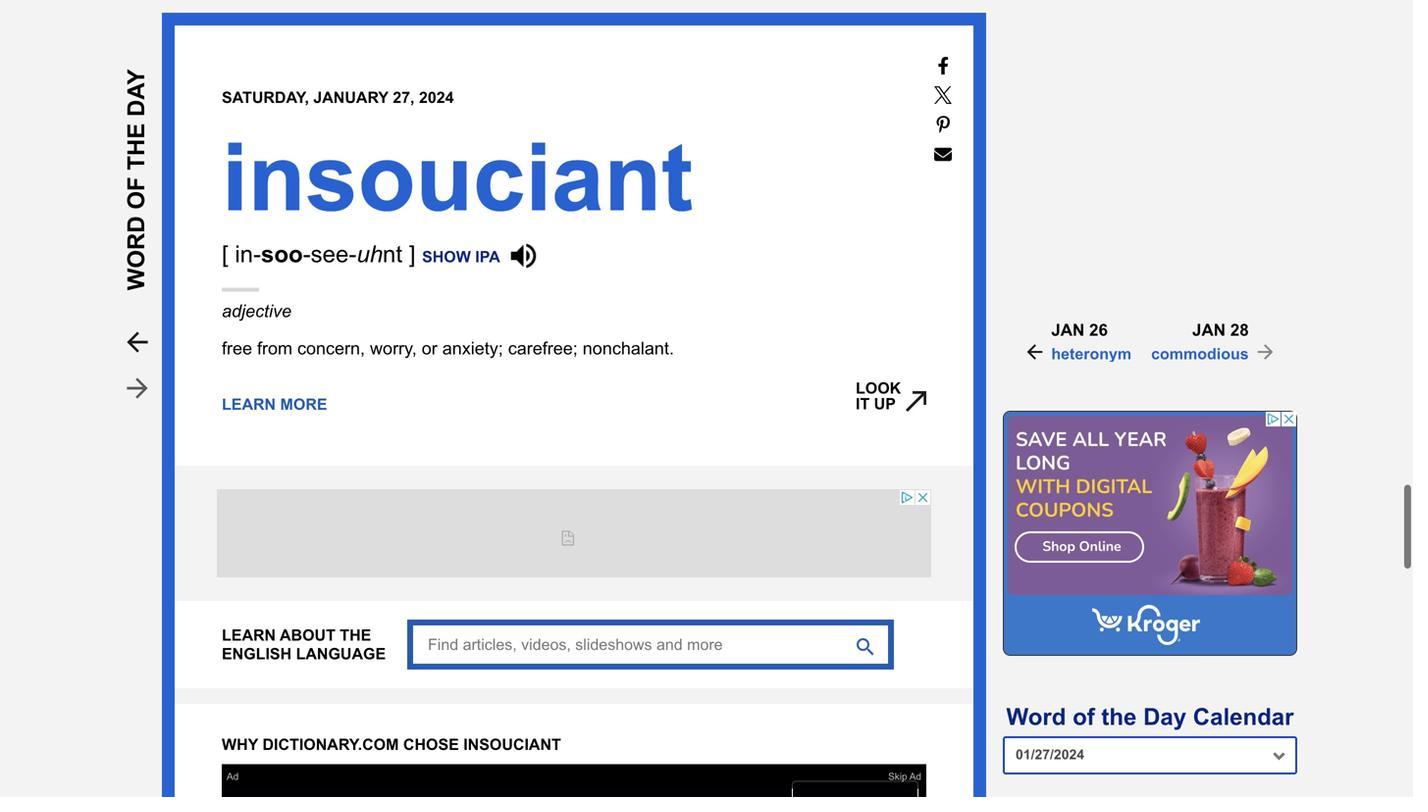 Task type: vqa. For each thing, say whether or not it's contained in the screenshot.
NOW PLAYING
no



Task type: describe. For each thing, give the bounding box(es) containing it.
advertisement element for language
[[217, 490, 931, 578]]

1 horizontal spatial of
[[1073, 705, 1095, 731]]

why dictionary.com chose insouciant
[[222, 737, 561, 754]]

of the
[[123, 123, 149, 210]]

up
[[874, 396, 896, 413]]

learn more link
[[222, 396, 327, 414]]

free
[[222, 338, 252, 359]]

dictionary.com
[[263, 737, 399, 754]]

jan for jan 26
[[1052, 321, 1085, 340]]

from
[[257, 338, 293, 359]]

or
[[422, 338, 437, 359]]

more
[[280, 396, 327, 414]]

chose
[[403, 737, 459, 754]]

soo
[[261, 241, 303, 267]]

free from concern, worry, or anxiety; carefree; nonchalant.
[[222, 338, 674, 359]]

[
[[222, 241, 228, 267]]

jan 28 commodious
[[1151, 321, 1249, 363]]

anxiety;
[[442, 338, 503, 359]]

learn
[[222, 396, 276, 414]]

look it up
[[856, 380, 901, 413]]

word for word of the day calendar
[[1007, 705, 1066, 731]]

day
[[1144, 705, 1187, 731]]

learn
[[222, 627, 276, 645]]

commodious
[[1151, 345, 1249, 363]]

word of the day calendar
[[1007, 705, 1294, 731]]

jan for jan 28
[[1193, 321, 1226, 340]]

see-
[[311, 241, 357, 267]]

0 vertical spatial insouciant
[[222, 125, 693, 231]]

skip
[[888, 772, 907, 783]]

it
[[856, 396, 870, 413]]

in-
[[235, 241, 261, 267]]

2024
[[419, 89, 454, 107]]

word for word
[[123, 210, 149, 291]]

look
[[856, 380, 901, 398]]



Task type: locate. For each thing, give the bounding box(es) containing it.
ad
[[227, 772, 239, 783], [910, 772, 922, 783]]

heteronym
[[1052, 345, 1132, 363]]

the
[[123, 123, 149, 171], [340, 627, 371, 645], [1102, 705, 1137, 731]]

saturday, january 27, 2024
[[222, 89, 454, 107]]

0 horizontal spatial ad
[[227, 772, 239, 783]]

uh
[[357, 241, 383, 267]]

1 vertical spatial of
[[1073, 705, 1095, 731]]

video player region
[[222, 765, 927, 798]]

insouciant
[[222, 125, 693, 231], [464, 737, 561, 754]]

day
[[123, 69, 149, 123]]

the for word of the day calendar
[[1102, 705, 1137, 731]]

1 ad from the left
[[227, 772, 239, 783]]

the inside learn about the english language
[[340, 627, 371, 645]]

1 vertical spatial word
[[1007, 705, 1066, 731]]

why
[[222, 737, 258, 754]]

None search field
[[407, 620, 894, 670]]

28
[[1231, 321, 1249, 340]]

1 vertical spatial insouciant
[[464, 737, 561, 754]]

english
[[222, 646, 292, 664]]

insouciant up show
[[222, 125, 693, 231]]

2 horizontal spatial the
[[1102, 705, 1137, 731]]

0 horizontal spatial jan
[[1052, 321, 1085, 340]]

1 horizontal spatial ad
[[910, 772, 922, 783]]

1 horizontal spatial the
[[340, 627, 371, 645]]

advertisement element for calendar
[[1003, 411, 1298, 657]]

about
[[280, 627, 336, 645]]

0 horizontal spatial word
[[123, 210, 149, 291]]

the for learn about the english language
[[340, 627, 371, 645]]

insouciant up video player region
[[464, 737, 561, 754]]

0 horizontal spatial of
[[123, 177, 149, 210]]

worry,
[[370, 338, 417, 359]]

27,
[[393, 89, 415, 107]]

jan 26 heteronym
[[1052, 321, 1132, 363]]

calendar
[[1193, 705, 1294, 731]]

1 jan from the left
[[1052, 321, 1085, 340]]

[ in- soo -see- uh nt ] show ipa
[[222, 241, 500, 267]]

2 jan from the left
[[1193, 321, 1226, 340]]

concern,
[[297, 338, 365, 359]]

look it up link
[[856, 380, 927, 413]]

show
[[422, 248, 471, 266]]

0 vertical spatial word
[[123, 210, 149, 291]]

jan
[[1052, 321, 1085, 340], [1193, 321, 1226, 340]]

2 ad from the left
[[910, 772, 922, 783]]

skip ad
[[888, 772, 922, 783]]

of
[[123, 177, 149, 210], [1073, 705, 1095, 731]]

jan inside jan 28 commodious
[[1193, 321, 1226, 340]]

1 horizontal spatial word
[[1007, 705, 1066, 731]]

0 horizontal spatial advertisement element
[[217, 490, 931, 578]]

of left day
[[1073, 705, 1095, 731]]

0 horizontal spatial the
[[123, 123, 149, 171]]

advertisement element
[[1003, 411, 1298, 657], [217, 490, 931, 578]]

nt
[[383, 241, 402, 267]]

learn more
[[222, 396, 327, 414]]

learn about the english language
[[222, 627, 386, 664]]

Find articles, videos, slideshows and more text field
[[407, 620, 894, 670]]

of down day
[[123, 177, 149, 210]]

0 vertical spatial of
[[123, 177, 149, 210]]

2 vertical spatial the
[[1102, 705, 1137, 731]]

ad right skip
[[910, 772, 922, 783]]

january
[[313, 89, 388, 107]]

1 horizontal spatial jan
[[1193, 321, 1226, 340]]

carefree;
[[508, 338, 578, 359]]

language
[[296, 646, 386, 664]]

ad down why
[[227, 772, 239, 783]]

saturday,
[[222, 89, 309, 107]]

1 horizontal spatial advertisement element
[[1003, 411, 1298, 657]]

jan left 26
[[1052, 321, 1085, 340]]

jan up the commodious
[[1193, 321, 1226, 340]]

]
[[409, 241, 416, 267]]

-
[[303, 241, 311, 267]]

26
[[1090, 321, 1108, 340]]

ipa
[[475, 248, 500, 266]]

jan inside jan 26 heteronym
[[1052, 321, 1085, 340]]

nonchalant.
[[583, 338, 674, 359]]

0 vertical spatial the
[[123, 123, 149, 171]]

word
[[123, 210, 149, 291], [1007, 705, 1066, 731]]

adjective
[[222, 301, 292, 321]]

1 vertical spatial the
[[340, 627, 371, 645]]

None text field
[[1003, 737, 1298, 775]]



